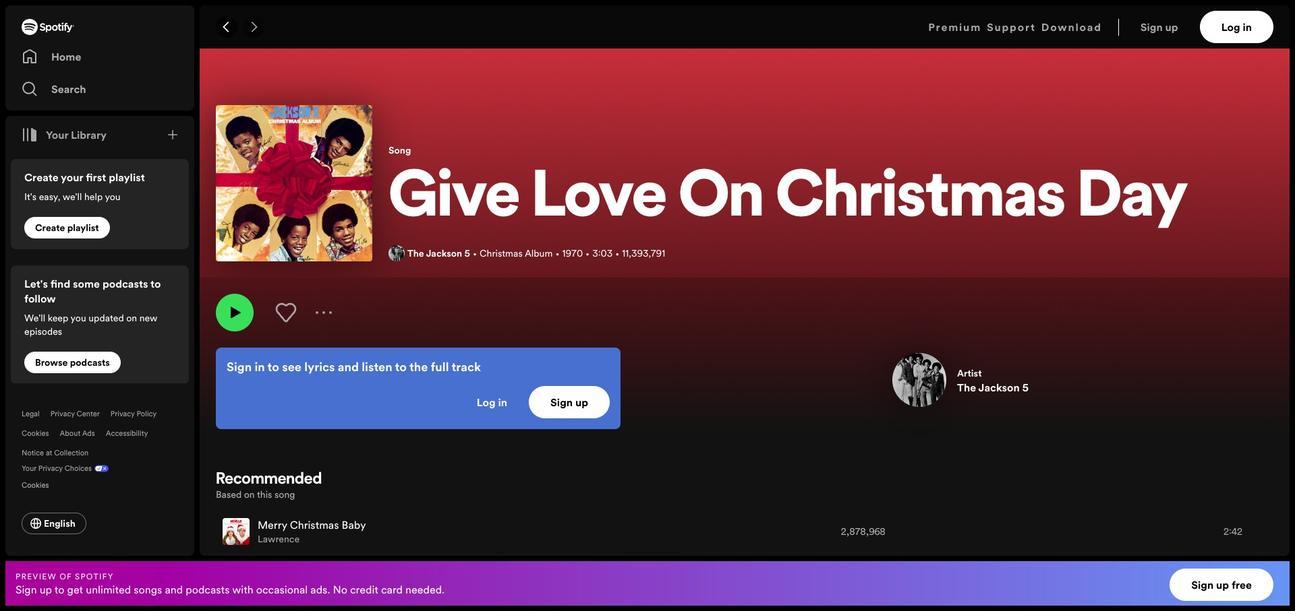 Task type: locate. For each thing, give the bounding box(es) containing it.
1 vertical spatial jackson
[[979, 380, 1020, 395]]

podcasts left with
[[186, 583, 230, 597]]

privacy down at
[[38, 464, 63, 474]]

2 horizontal spatial in
[[1243, 20, 1252, 34]]

1 vertical spatial cookies link
[[22, 477, 60, 492]]

11,393,791
[[622, 247, 665, 260]]

merry christmas baby lawrence
[[258, 518, 366, 546]]

1 horizontal spatial log in
[[1221, 20, 1252, 34]]

christmas album link
[[480, 247, 553, 260]]

1 vertical spatial 5
[[1022, 380, 1029, 395]]

2 horizontal spatial christmas
[[776, 168, 1066, 232]]

2 vertical spatial christmas
[[290, 518, 339, 533]]

0 horizontal spatial cell
[[817, 552, 1106, 588]]

1 horizontal spatial playlist
[[109, 170, 145, 185]]

1 vertical spatial podcasts
[[70, 356, 110, 370]]

cell
[[817, 552, 1106, 588], [1117, 552, 1261, 588]]

1 horizontal spatial on
[[244, 488, 255, 502]]

recommended
[[216, 472, 322, 488]]

1 vertical spatial create
[[35, 221, 65, 235]]

log in inside top bar and user menu 'element'
[[1221, 20, 1252, 34]]

1 horizontal spatial in
[[498, 395, 507, 410]]

0 vertical spatial log in button
[[1200, 11, 1274, 43]]

0 horizontal spatial on
[[126, 312, 137, 325]]

artist
[[957, 367, 982, 380]]

0 vertical spatial and
[[338, 359, 359, 376]]

0 vertical spatial you
[[105, 190, 121, 204]]

0 vertical spatial cookies link
[[22, 429, 49, 439]]

1 vertical spatial the
[[957, 380, 976, 395]]

sign up
[[1141, 20, 1178, 34], [551, 395, 588, 410]]

1970
[[562, 247, 583, 260]]

5
[[464, 247, 470, 260], [1022, 380, 1029, 395]]

2 cell from the left
[[1117, 552, 1261, 588]]

give
[[389, 168, 520, 232]]

create for playlist
[[35, 221, 65, 235]]

0 vertical spatial cookies
[[22, 429, 49, 439]]

your left library
[[46, 127, 68, 142]]

create down easy,
[[35, 221, 65, 235]]

create
[[24, 170, 59, 185], [35, 221, 65, 235]]

0 vertical spatial playlist
[[109, 170, 145, 185]]

to
[[151, 277, 161, 291], [268, 359, 279, 376], [395, 359, 407, 376], [55, 583, 64, 597]]

card
[[381, 583, 403, 597]]

sign up button
[[1135, 11, 1200, 43], [529, 387, 610, 419]]

0 horizontal spatial christmas
[[290, 518, 339, 533]]

0 horizontal spatial log in button
[[455, 387, 529, 419]]

0 horizontal spatial you
[[70, 312, 86, 325]]

jackson
[[426, 247, 462, 260], [979, 380, 1020, 395]]

cookies down your privacy choices
[[22, 481, 49, 491]]

0 horizontal spatial playlist
[[67, 221, 99, 235]]

you right help
[[105, 190, 121, 204]]

0 horizontal spatial the jackson 5 link
[[407, 247, 470, 260]]

accessibility link
[[106, 429, 148, 439]]

0 vertical spatial in
[[1243, 20, 1252, 34]]

1 horizontal spatial jackson
[[979, 380, 1020, 395]]

new
[[139, 312, 157, 325]]

0 vertical spatial log in
[[1221, 20, 1252, 34]]

listen
[[362, 359, 392, 376]]

podcasts
[[102, 277, 148, 291], [70, 356, 110, 370], [186, 583, 230, 597]]

podcasts inside preview of spotify sign up to get unlimited songs and podcasts with occasional ads. no credit card needed.
[[186, 583, 230, 597]]

find
[[50, 277, 70, 291]]

and right songs
[[165, 583, 183, 597]]

spotify image
[[22, 19, 74, 35]]

playlist right first
[[109, 170, 145, 185]]

1 vertical spatial cookies
[[22, 481, 49, 491]]

0 vertical spatial log
[[1221, 20, 1240, 34]]

you right "keep"
[[70, 312, 86, 325]]

jangle
[[290, 556, 322, 571]]

privacy up accessibility link
[[110, 409, 135, 420]]

1 vertical spatial you
[[70, 312, 86, 325]]

0 vertical spatial sign up
[[1141, 20, 1178, 34]]

sign inside top bar and user menu 'element'
[[1141, 20, 1163, 34]]

privacy center link
[[50, 409, 100, 420]]

1 horizontal spatial log
[[1221, 20, 1240, 34]]

cookies link
[[22, 429, 49, 439], [22, 477, 60, 492]]

sign
[[1141, 20, 1163, 34], [227, 359, 252, 376], [551, 395, 573, 410], [1191, 578, 1214, 593], [16, 583, 37, 597]]

1 vertical spatial the jackson 5 link
[[957, 380, 1134, 395]]

browse podcasts link
[[24, 352, 121, 374]]

the right the jackson 5 icon on the left top of the page
[[407, 247, 424, 260]]

cookies up notice
[[22, 429, 49, 439]]

log inside top bar and user menu 'element'
[[1221, 20, 1240, 34]]

1 vertical spatial and
[[165, 583, 183, 597]]

on left this
[[244, 488, 255, 502]]

2 vertical spatial podcasts
[[186, 583, 230, 597]]

let's find some podcasts to follow we'll keep you updated on new episodes
[[24, 277, 161, 339]]

jingle jangle
[[258, 556, 322, 571]]

christmas album
[[480, 247, 553, 260]]

cookies
[[22, 429, 49, 439], [22, 481, 49, 491]]

the
[[407, 247, 424, 260], [957, 380, 976, 395]]

log
[[1221, 20, 1240, 34], [477, 395, 496, 410]]

library
[[71, 127, 107, 142]]

0 vertical spatial 5
[[464, 247, 470, 260]]

0 vertical spatial the
[[407, 247, 424, 260]]

1 horizontal spatial the
[[957, 380, 976, 395]]

0 horizontal spatial jackson
[[426, 247, 462, 260]]

the jackson 5 image
[[389, 246, 405, 262]]

follow
[[24, 291, 56, 306]]

support
[[987, 20, 1036, 34]]

0 horizontal spatial 5
[[464, 247, 470, 260]]

sign up free button
[[1170, 569, 1274, 602]]

based
[[216, 488, 242, 502]]

0 vertical spatial podcasts
[[102, 277, 148, 291]]

we'll
[[24, 312, 45, 325]]

unlimited
[[86, 583, 131, 597]]

on
[[126, 312, 137, 325], [244, 488, 255, 502]]

sign inside button
[[1191, 578, 1214, 593]]

1 horizontal spatial cell
[[1117, 552, 1261, 588]]

your
[[61, 170, 83, 185]]

1 vertical spatial sign up button
[[529, 387, 610, 419]]

playlist
[[109, 170, 145, 185], [67, 221, 99, 235]]

songs
[[134, 583, 162, 597]]

1 horizontal spatial 5
[[1022, 380, 1029, 395]]

0 horizontal spatial and
[[165, 583, 183, 597]]

christmas
[[776, 168, 1066, 232], [480, 247, 523, 260], [290, 518, 339, 533]]

cookies link up notice
[[22, 429, 49, 439]]

0 horizontal spatial the
[[407, 247, 424, 260]]

1 horizontal spatial sign up
[[1141, 20, 1178, 34]]

on left new
[[126, 312, 137, 325]]

merry christmas baby cell
[[223, 514, 806, 550]]

we'll
[[63, 190, 82, 204]]

1 horizontal spatial christmas
[[480, 247, 523, 260]]

you inside let's find some podcasts to follow we'll keep you updated on new episodes
[[70, 312, 86, 325]]

to left get
[[55, 583, 64, 597]]

let's
[[24, 277, 48, 291]]

the right the jackson 5 image on the right of the page
[[957, 380, 976, 395]]

0 vertical spatial create
[[24, 170, 59, 185]]

your library button
[[16, 121, 112, 148]]

create inside the create your first playlist it's easy, we'll help you
[[24, 170, 59, 185]]

sign up free
[[1191, 578, 1252, 593]]

5 right artist
[[1022, 380, 1029, 395]]

1 vertical spatial your
[[22, 464, 36, 474]]

home link
[[22, 43, 178, 70]]

accessibility
[[106, 429, 148, 439]]

podcasts right 'some'
[[102, 277, 148, 291]]

browse podcasts
[[35, 356, 110, 370]]

1 vertical spatial on
[[244, 488, 255, 502]]

you for first
[[105, 190, 121, 204]]

artist the jackson 5
[[957, 367, 1029, 395]]

playlist inside the create your first playlist it's easy, we'll help you
[[109, 170, 145, 185]]

0 horizontal spatial sign up button
[[529, 387, 610, 419]]

on inside let's find some podcasts to follow we'll keep you updated on new episodes
[[126, 312, 137, 325]]

0 horizontal spatial log
[[477, 395, 496, 410]]

you inside the create your first playlist it's easy, we'll help you
[[105, 190, 121, 204]]

playlist down help
[[67, 221, 99, 235]]

create inside button
[[35, 221, 65, 235]]

1 horizontal spatial and
[[338, 359, 359, 376]]

policy
[[137, 409, 157, 420]]

christmas inside merry christmas baby lawrence
[[290, 518, 339, 533]]

podcasts right browse
[[70, 356, 110, 370]]

premium
[[928, 20, 982, 34]]

your inside button
[[46, 127, 68, 142]]

to up new
[[151, 277, 161, 291]]

0 horizontal spatial in
[[255, 359, 265, 376]]

0 vertical spatial on
[[126, 312, 137, 325]]

log in button
[[1200, 11, 1274, 43], [455, 387, 529, 419]]

1 horizontal spatial your
[[46, 127, 68, 142]]

0 vertical spatial your
[[46, 127, 68, 142]]

cookies link down your privacy choices
[[22, 477, 60, 492]]

1 vertical spatial log in
[[477, 395, 507, 410]]

legal link
[[22, 409, 40, 420]]

1 vertical spatial playlist
[[67, 221, 99, 235]]

0 horizontal spatial log in
[[477, 395, 507, 410]]

1 horizontal spatial sign up button
[[1135, 11, 1200, 43]]

1 vertical spatial log
[[477, 395, 496, 410]]

0 horizontal spatial sign up
[[551, 395, 588, 410]]

baby
[[342, 518, 366, 533]]

and right lyrics
[[338, 359, 359, 376]]

sign in to see lyrics and listen to the full track
[[227, 359, 481, 376]]

ads.
[[311, 583, 330, 597]]

0 horizontal spatial your
[[22, 464, 36, 474]]

privacy up about
[[50, 409, 75, 420]]

your for your privacy choices
[[22, 464, 36, 474]]

create up easy,
[[24, 170, 59, 185]]

1 horizontal spatial you
[[105, 190, 121, 204]]

episodes
[[24, 325, 62, 339]]

on inside recommended based on this song
[[244, 488, 255, 502]]

and inside preview of spotify sign up to get unlimited songs and podcasts with occasional ads. no credit card needed.
[[165, 583, 183, 597]]

your down notice
[[22, 464, 36, 474]]

1 cell from the left
[[817, 552, 1106, 588]]

5 left christmas album
[[464, 247, 470, 260]]



Task type: describe. For each thing, give the bounding box(es) containing it.
notice at collection
[[22, 449, 89, 459]]

collection
[[54, 449, 89, 459]]

go back image
[[221, 22, 232, 32]]

top bar and user menu element
[[200, 5, 1290, 49]]

2 cookies from the top
[[22, 481, 49, 491]]

privacy for privacy center
[[50, 409, 75, 420]]

help
[[84, 190, 103, 204]]

premium support download
[[928, 20, 1102, 34]]

1 vertical spatial log in button
[[455, 387, 529, 419]]

playlist inside create playlist button
[[67, 221, 99, 235]]

preview of spotify sign up to get unlimited songs and podcasts with occasional ads. no credit card needed.
[[16, 571, 445, 597]]

first
[[86, 170, 106, 185]]

easy,
[[39, 190, 60, 204]]

1 cookies from the top
[[22, 429, 49, 439]]

love
[[532, 168, 667, 232]]

1 horizontal spatial log in button
[[1200, 11, 1274, 43]]

to left see
[[268, 359, 279, 376]]

the
[[409, 359, 428, 376]]

lawrence
[[258, 533, 300, 546]]

notice
[[22, 449, 44, 459]]

on
[[679, 168, 764, 232]]

up inside button
[[1216, 578, 1229, 593]]

go forward image
[[248, 22, 259, 32]]

the jackson 5 image
[[892, 353, 946, 407]]

privacy for privacy policy
[[110, 409, 135, 420]]

1 vertical spatial sign up
[[551, 395, 588, 410]]

create your first playlist it's easy, we'll help you
[[24, 170, 145, 204]]

create for your
[[24, 170, 59, 185]]

english button
[[22, 513, 86, 535]]

your privacy choices button
[[22, 464, 92, 474]]

1 vertical spatial in
[[255, 359, 265, 376]]

to inside preview of spotify sign up to get unlimited songs and podcasts with occasional ads. no credit card needed.
[[55, 583, 64, 597]]

in inside top bar and user menu 'element'
[[1243, 20, 1252, 34]]

create playlist button
[[24, 217, 110, 239]]

jingle jangle link
[[258, 556, 322, 571]]

some
[[73, 277, 100, 291]]

see
[[282, 359, 302, 376]]

you for some
[[70, 312, 86, 325]]

give love on christmas day
[[389, 168, 1188, 232]]

credit
[[350, 583, 378, 597]]

preview
[[16, 571, 57, 583]]

podcasts inside let's find some podcasts to follow we'll keep you updated on new episodes
[[102, 277, 148, 291]]

this
[[257, 488, 272, 502]]

needed.
[[405, 583, 445, 597]]

0 vertical spatial christmas
[[776, 168, 1066, 232]]

get
[[67, 583, 83, 597]]

2 vertical spatial in
[[498, 395, 507, 410]]

updated
[[89, 312, 124, 325]]

1 horizontal spatial the jackson 5 link
[[957, 380, 1134, 395]]

song
[[389, 144, 411, 157]]

create playlist
[[35, 221, 99, 235]]

jingle
[[258, 556, 287, 571]]

lawrence link
[[258, 533, 300, 546]]

day
[[1077, 168, 1188, 232]]

privacy policy
[[110, 409, 157, 420]]

no
[[333, 583, 347, 597]]

merry
[[258, 518, 287, 533]]

lyrics
[[304, 359, 335, 376]]

3:03
[[592, 247, 613, 260]]

recommended based on this song
[[216, 472, 322, 502]]

merry christmas baby link
[[258, 518, 366, 533]]

at
[[46, 449, 52, 459]]

english
[[44, 517, 75, 531]]

support button
[[987, 11, 1036, 43]]

sign up inside top bar and user menu 'element'
[[1141, 20, 1178, 34]]

of
[[59, 571, 72, 583]]

download button
[[1041, 11, 1102, 43]]

the inside artist the jackson 5
[[957, 380, 976, 395]]

1 cookies link from the top
[[22, 429, 49, 439]]

5 inside artist the jackson 5
[[1022, 380, 1029, 395]]

your library
[[46, 127, 107, 142]]

browse
[[35, 356, 68, 370]]

legal
[[22, 409, 40, 420]]

song
[[275, 488, 295, 502]]

occasional
[[256, 583, 308, 597]]

spotify
[[75, 571, 114, 583]]

search
[[51, 82, 86, 96]]

2 cookies link from the top
[[22, 477, 60, 492]]

premium button
[[928, 11, 982, 43]]

0 vertical spatial sign up button
[[1135, 11, 1200, 43]]

keep
[[48, 312, 68, 325]]

choices
[[65, 464, 92, 474]]

privacy center
[[50, 409, 100, 420]]

ads
[[82, 429, 95, 439]]

track
[[452, 359, 481, 376]]

2:42
[[1224, 526, 1243, 539]]

give love on christmas day image
[[216, 105, 372, 262]]

album
[[525, 247, 553, 260]]

notice at collection link
[[22, 449, 89, 459]]

full
[[431, 359, 449, 376]]

to inside let's find some podcasts to follow we'll keep you updated on new episodes
[[151, 277, 161, 291]]

main element
[[5, 5, 194, 557]]

to left the on the left bottom of page
[[395, 359, 407, 376]]

california consumer privacy act (ccpa) opt-out icon image
[[92, 464, 109, 477]]

privacy policy link
[[110, 409, 157, 420]]

your for your library
[[46, 127, 68, 142]]

download
[[1041, 20, 1102, 34]]

center
[[77, 409, 100, 420]]

your privacy choices
[[22, 464, 92, 474]]

home
[[51, 49, 81, 64]]

it's
[[24, 190, 37, 204]]

about ads link
[[60, 429, 95, 439]]

2,878,968
[[841, 526, 885, 539]]

sign inside preview of spotify sign up to get unlimited songs and podcasts with occasional ads. no credit card needed.
[[16, 583, 37, 597]]

about ads
[[60, 429, 95, 439]]

0 vertical spatial the jackson 5 link
[[407, 247, 470, 260]]

0 vertical spatial jackson
[[426, 247, 462, 260]]

jackson inside artist the jackson 5
[[979, 380, 1020, 395]]

the jackson 5
[[407, 247, 470, 260]]

up inside top bar and user menu 'element'
[[1165, 20, 1178, 34]]

up inside preview of spotify sign up to get unlimited songs and podcasts with occasional ads. no credit card needed.
[[40, 583, 52, 597]]

1 vertical spatial christmas
[[480, 247, 523, 260]]



Task type: vqa. For each thing, say whether or not it's contained in the screenshot.
2,343,459
no



